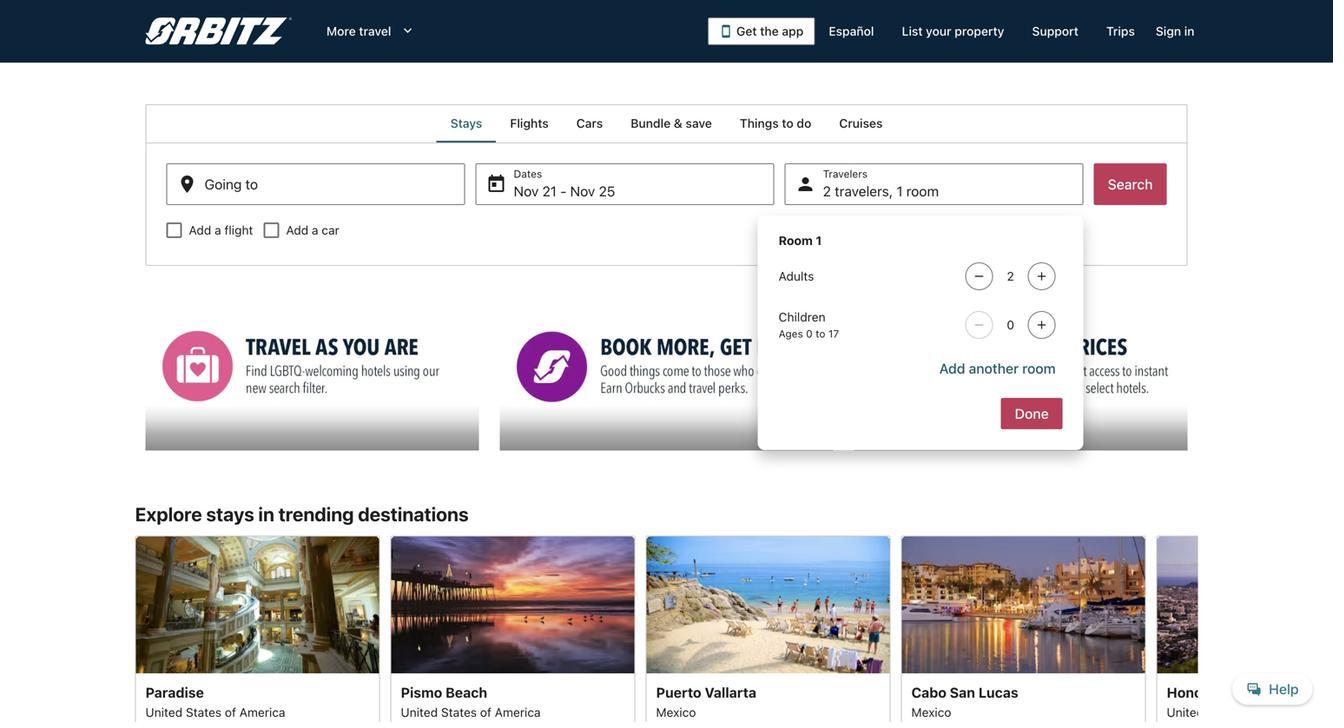 Task type: locate. For each thing, give the bounding box(es) containing it.
bundle & save link
[[617, 104, 726, 143]]

tab list containing stays
[[146, 104, 1188, 143]]

3 states from the left
[[1208, 705, 1244, 720]]

flights
[[510, 116, 549, 130]]

nov right - at the top
[[571, 183, 596, 199]]

puerto
[[657, 685, 702, 701]]

america inside paradise united states of america
[[240, 705, 286, 720]]

add for add a car
[[286, 223, 309, 237]]

your
[[926, 24, 952, 38]]

1 horizontal spatial states
[[441, 705, 477, 720]]

0 horizontal spatial 1
[[816, 233, 822, 248]]

nov
[[514, 183, 539, 199], [571, 183, 596, 199]]

in inside main content
[[258, 503, 275, 525]]

tab list
[[146, 104, 1188, 143]]

to
[[782, 116, 794, 130], [816, 328, 826, 340]]

states down honolulu
[[1208, 705, 1244, 720]]

a
[[215, 223, 221, 237], [312, 223, 319, 237]]

0 horizontal spatial in
[[258, 503, 275, 525]]

mexico inside puerto vallarta mexico
[[657, 705, 696, 720]]

2 of from the left
[[480, 705, 492, 720]]

show next card image
[[1188, 623, 1209, 644]]

list your property
[[902, 24, 1005, 38]]

1 vertical spatial room
[[1023, 360, 1056, 377]]

more travel
[[327, 24, 391, 38]]

pismo
[[401, 685, 443, 701]]

25
[[599, 183, 616, 199]]

puerto vallarta showing a beach, general coastal views and kayaking or canoeing image
[[646, 536, 891, 674]]

1 a from the left
[[215, 223, 221, 237]]

a left 'car'
[[312, 223, 319, 237]]

0 horizontal spatial add
[[189, 223, 211, 237]]

0 horizontal spatial room
[[907, 183, 939, 199]]

2 horizontal spatial add
[[940, 360, 966, 377]]

in right sign
[[1185, 24, 1195, 38]]

2 united from the left
[[401, 705, 438, 720]]

list
[[902, 24, 923, 38]]

beach
[[446, 685, 488, 701]]

mexico down puerto
[[657, 705, 696, 720]]

of
[[225, 705, 236, 720], [480, 705, 492, 720], [1247, 705, 1258, 720]]

3 america from the left
[[1262, 705, 1308, 720]]

tab list inside the explore stays in trending destinations main content
[[146, 104, 1188, 143]]

states inside the honolulu united states of america
[[1208, 705, 1244, 720]]

room down increase the number of children in room 1 icon
[[1023, 360, 1056, 377]]

2 mexico from the left
[[912, 705, 952, 720]]

states down beach on the bottom left of the page
[[441, 705, 477, 720]]

of inside paradise united states of america
[[225, 705, 236, 720]]

0 horizontal spatial a
[[215, 223, 221, 237]]

0 horizontal spatial mexico
[[657, 705, 696, 720]]

0 vertical spatial 1
[[897, 183, 903, 199]]

1 of from the left
[[225, 705, 236, 720]]

nov left 21
[[514, 183, 539, 199]]

2 a from the left
[[312, 223, 319, 237]]

1
[[897, 183, 903, 199], [816, 233, 822, 248]]

things to do link
[[726, 104, 826, 143]]

0 horizontal spatial of
[[225, 705, 236, 720]]

children
[[779, 310, 826, 324]]

add another room
[[940, 360, 1056, 377]]

1 vertical spatial 1
[[816, 233, 822, 248]]

2 horizontal spatial united
[[1168, 705, 1205, 720]]

states for honolulu
[[1208, 705, 1244, 720]]

in right stays
[[258, 503, 275, 525]]

united down pismo
[[401, 705, 438, 720]]

2 america from the left
[[495, 705, 541, 720]]

to right 0
[[816, 328, 826, 340]]

1 horizontal spatial add
[[286, 223, 309, 237]]

1 right room
[[816, 233, 822, 248]]

property
[[955, 24, 1005, 38]]

america inside the honolulu united states of america
[[1262, 705, 1308, 720]]

cruises link
[[826, 104, 897, 143]]

2 states from the left
[[441, 705, 477, 720]]

1 horizontal spatial room
[[1023, 360, 1056, 377]]

support
[[1033, 24, 1079, 38]]

san
[[950, 685, 976, 701]]

1 inside dropdown button
[[897, 183, 903, 199]]

1 horizontal spatial a
[[312, 223, 319, 237]]

destinations
[[358, 503, 469, 525]]

united down honolulu
[[1168, 705, 1205, 720]]

united inside paradise united states of america
[[146, 705, 183, 720]]

mexico down cabo
[[912, 705, 952, 720]]

states down the paradise
[[186, 705, 222, 720]]

add inside add another room button
[[940, 360, 966, 377]]

the
[[761, 24, 779, 38]]

add
[[189, 223, 211, 237], [286, 223, 309, 237], [940, 360, 966, 377]]

add left flight
[[189, 223, 211, 237]]

states inside paradise united states of america
[[186, 705, 222, 720]]

2 horizontal spatial america
[[1262, 705, 1308, 720]]

flight
[[225, 223, 253, 237]]

1 horizontal spatial america
[[495, 705, 541, 720]]

1 horizontal spatial 1
[[897, 183, 903, 199]]

add a car
[[286, 223, 340, 237]]

explore stays in trending destinations main content
[[0, 104, 1334, 722]]

paradise
[[146, 685, 204, 701]]

1 horizontal spatial to
[[816, 328, 826, 340]]

0
[[807, 328, 813, 340]]

makiki - lower punchbowl - tantalus showing landscape views, a sunset and a city image
[[1157, 536, 1334, 674]]

1 mexico from the left
[[657, 705, 696, 720]]

united for honolulu
[[1168, 705, 1205, 720]]

states
[[186, 705, 222, 720], [441, 705, 477, 720], [1208, 705, 1244, 720]]

children ages 0 to 17
[[779, 310, 840, 340]]

stays
[[451, 116, 483, 130]]

america for honolulu
[[1262, 705, 1308, 720]]

0 horizontal spatial united
[[146, 705, 183, 720]]

0 vertical spatial in
[[1185, 24, 1195, 38]]

sign in
[[1156, 24, 1195, 38]]

travelers,
[[835, 183, 893, 199]]

1 vertical spatial in
[[258, 503, 275, 525]]

search
[[1109, 176, 1154, 192]]

1 horizontal spatial mexico
[[912, 705, 952, 720]]

español button
[[815, 16, 889, 47]]

to inside children ages 0 to 17
[[816, 328, 826, 340]]

bundle
[[631, 116, 671, 130]]

1 united from the left
[[146, 705, 183, 720]]

a left flight
[[215, 223, 221, 237]]

0 horizontal spatial states
[[186, 705, 222, 720]]

room
[[779, 233, 813, 248]]

in
[[1185, 24, 1195, 38], [258, 503, 275, 525]]

add another room button
[[933, 353, 1063, 384]]

of inside the honolulu united states of america
[[1247, 705, 1258, 720]]

3 united from the left
[[1168, 705, 1205, 720]]

ages
[[779, 328, 804, 340]]

to left do
[[782, 116, 794, 130]]

puerto vallarta mexico
[[657, 685, 757, 720]]

get the app link
[[708, 17, 815, 45]]

2 horizontal spatial states
[[1208, 705, 1244, 720]]

pismo beach united states of america
[[401, 685, 541, 720]]

cabo san lucas mexico
[[912, 685, 1019, 720]]

states inside the pismo beach united states of america
[[441, 705, 477, 720]]

increase the number of children in room 1 image
[[1032, 318, 1053, 332]]

3 of from the left
[[1247, 705, 1258, 720]]

trips link
[[1093, 16, 1150, 47]]

1 nov from the left
[[514, 183, 539, 199]]

a for car
[[312, 223, 319, 237]]

1 horizontal spatial of
[[480, 705, 492, 720]]

0 horizontal spatial to
[[782, 116, 794, 130]]

lucas
[[979, 685, 1019, 701]]

0 horizontal spatial america
[[240, 705, 286, 720]]

room right 'travelers,'
[[907, 183, 939, 199]]

a for flight
[[215, 223, 221, 237]]

room
[[907, 183, 939, 199], [1023, 360, 1056, 377]]

decrease the number of adults in room 1 image
[[969, 269, 990, 283]]

1 vertical spatial to
[[816, 328, 826, 340]]

add for add a flight
[[189, 223, 211, 237]]

add a flight
[[189, 223, 253, 237]]

0 vertical spatial room
[[907, 183, 939, 199]]

get
[[737, 24, 757, 38]]

1 states from the left
[[186, 705, 222, 720]]

united
[[146, 705, 183, 720], [401, 705, 438, 720], [1168, 705, 1205, 720]]

1 horizontal spatial united
[[401, 705, 438, 720]]

add left 'car'
[[286, 223, 309, 237]]

america inside the pismo beach united states of america
[[495, 705, 541, 720]]

add left another
[[940, 360, 966, 377]]

0 horizontal spatial nov
[[514, 183, 539, 199]]

1 right 'travelers,'
[[897, 183, 903, 199]]

room inside button
[[1023, 360, 1056, 377]]

united inside the honolulu united states of america
[[1168, 705, 1205, 720]]

1 america from the left
[[240, 705, 286, 720]]

united down the paradise
[[146, 705, 183, 720]]

1 horizontal spatial in
[[1185, 24, 1195, 38]]

america
[[240, 705, 286, 720], [495, 705, 541, 720], [1262, 705, 1308, 720]]

2 horizontal spatial of
[[1247, 705, 1258, 720]]

mexico
[[657, 705, 696, 720], [912, 705, 952, 720]]

honolulu
[[1168, 685, 1228, 701]]

increase the number of adults in room 1 image
[[1032, 269, 1053, 283]]

1 horizontal spatial nov
[[571, 183, 596, 199]]



Task type: describe. For each thing, give the bounding box(es) containing it.
2 travelers, 1 room button
[[785, 163, 1084, 205]]

sign
[[1156, 24, 1182, 38]]

things
[[740, 116, 779, 130]]

download the app button image
[[720, 24, 733, 38]]

bundle & save
[[631, 116, 712, 130]]

united inside the pismo beach united states of america
[[401, 705, 438, 720]]

2 nov from the left
[[571, 183, 596, 199]]

español
[[829, 24, 875, 38]]

united for paradise
[[146, 705, 183, 720]]

explore
[[135, 503, 202, 525]]

nov 21 - nov 25 button
[[476, 163, 775, 205]]

paradise united states of america
[[146, 685, 286, 720]]

orbitz logo image
[[146, 17, 292, 45]]

2 travelers, 1 room
[[823, 183, 939, 199]]

another
[[969, 360, 1019, 377]]

cabo
[[912, 685, 947, 701]]

states for paradise
[[186, 705, 222, 720]]

marina cabo san lucas which includes a marina, a coastal town and night scenes image
[[902, 536, 1147, 674]]

search button
[[1095, 163, 1168, 205]]

mexico inside 'cabo san lucas mexico'
[[912, 705, 952, 720]]

travel
[[359, 24, 391, 38]]

room 1
[[779, 233, 822, 248]]

17
[[829, 328, 840, 340]]

of for paradise
[[225, 705, 236, 720]]

more travel button
[[313, 16, 430, 47]]

things to do
[[740, 116, 812, 130]]

room inside dropdown button
[[907, 183, 939, 199]]

las vegas featuring interior views image
[[135, 536, 380, 674]]

adults
[[779, 269, 815, 283]]

pismo beach featuring a sunset, views and tropical scenes image
[[391, 536, 636, 674]]

honolulu united states of america
[[1168, 685, 1308, 720]]

get the app
[[737, 24, 804, 38]]

nov 21 - nov 25
[[514, 183, 616, 199]]

decrease the number of children in room 1 image
[[969, 318, 990, 332]]

explore stays in trending destinations
[[135, 503, 469, 525]]

done button
[[1002, 398, 1063, 429]]

in inside dropdown button
[[1185, 24, 1195, 38]]

of inside the pismo beach united states of america
[[480, 705, 492, 720]]

support link
[[1019, 16, 1093, 47]]

trending
[[279, 503, 354, 525]]

list your property link
[[889, 16, 1019, 47]]

-
[[561, 183, 567, 199]]

car
[[322, 223, 340, 237]]

0 vertical spatial to
[[782, 116, 794, 130]]

more
[[327, 24, 356, 38]]

save
[[686, 116, 712, 130]]

app
[[782, 24, 804, 38]]

do
[[797, 116, 812, 130]]

2
[[823, 183, 832, 199]]

cruises
[[840, 116, 883, 130]]

add for add another room
[[940, 360, 966, 377]]

america for paradise
[[240, 705, 286, 720]]

cars link
[[563, 104, 617, 143]]

cars
[[577, 116, 603, 130]]

of for honolulu
[[1247, 705, 1258, 720]]

flights link
[[496, 104, 563, 143]]

vallarta
[[705, 685, 757, 701]]

done
[[1016, 405, 1049, 422]]

stays link
[[437, 104, 496, 143]]

show previous card image
[[125, 623, 146, 644]]

sign in button
[[1150, 16, 1202, 47]]

trips
[[1107, 24, 1136, 38]]

&
[[674, 116, 683, 130]]

stays
[[206, 503, 254, 525]]

21
[[543, 183, 557, 199]]



Task type: vqa. For each thing, say whether or not it's contained in the screenshot.
left "22" button
no



